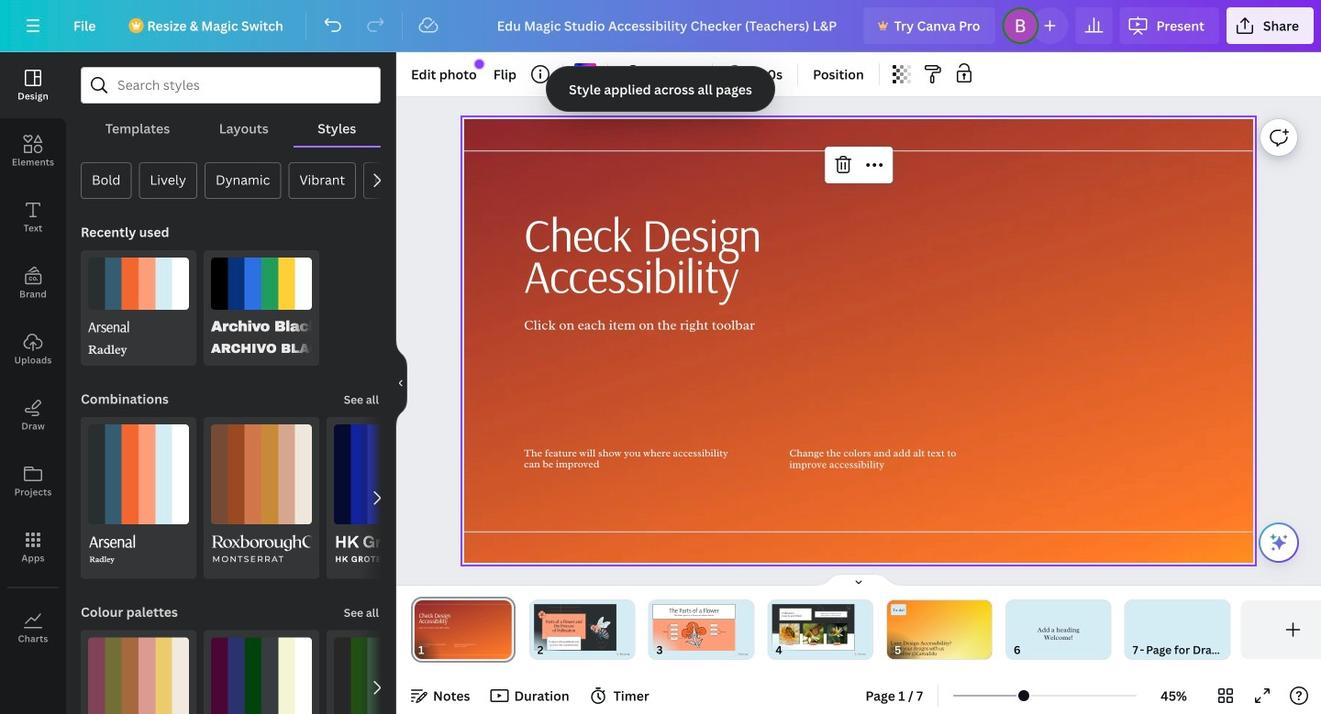 Task type: locate. For each thing, give the bounding box(es) containing it.
0 horizontal spatial pink rectangle image
[[534, 605, 617, 652]]

1 horizontal spatial apply style image
[[211, 638, 312, 715]]

2 horizontal spatial apply style image
[[334, 638, 435, 715]]

2 pink rectangle image from the left
[[653, 605, 736, 652]]

hide image
[[396, 340, 408, 428]]

page 1 image
[[411, 601, 516, 660]]

Page title text field
[[432, 642, 440, 660]]

Search styles search field
[[117, 68, 344, 103]]

2 horizontal spatial pink rectangle image
[[772, 605, 855, 652]]

apply style image
[[88, 638, 189, 715], [211, 638, 312, 715], [334, 638, 435, 715]]

0 horizontal spatial apply style image
[[88, 638, 189, 715]]

hide pages image
[[815, 574, 903, 588]]

1 pink rectangle image from the left
[[534, 605, 617, 652]]

1 horizontal spatial pink rectangle image
[[653, 605, 736, 652]]

pink rectangle image
[[534, 605, 617, 652], [653, 605, 736, 652], [772, 605, 855, 652]]

1 apply style image from the left
[[88, 638, 189, 715]]

3 pink rectangle image from the left
[[772, 605, 855, 652]]



Task type: vqa. For each thing, say whether or not it's contained in the screenshot.
Position
no



Task type: describe. For each thing, give the bounding box(es) containing it.
canva assistant image
[[1268, 532, 1290, 554]]

no colour image
[[575, 63, 597, 85]]

Zoom button
[[1145, 682, 1204, 711]]

3 apply style image from the left
[[334, 638, 435, 715]]

side panel tab list
[[0, 52, 66, 662]]

main menu bar
[[0, 0, 1322, 52]]

Design title text field
[[482, 7, 857, 44]]

2 apply style image from the left
[[211, 638, 312, 715]]



